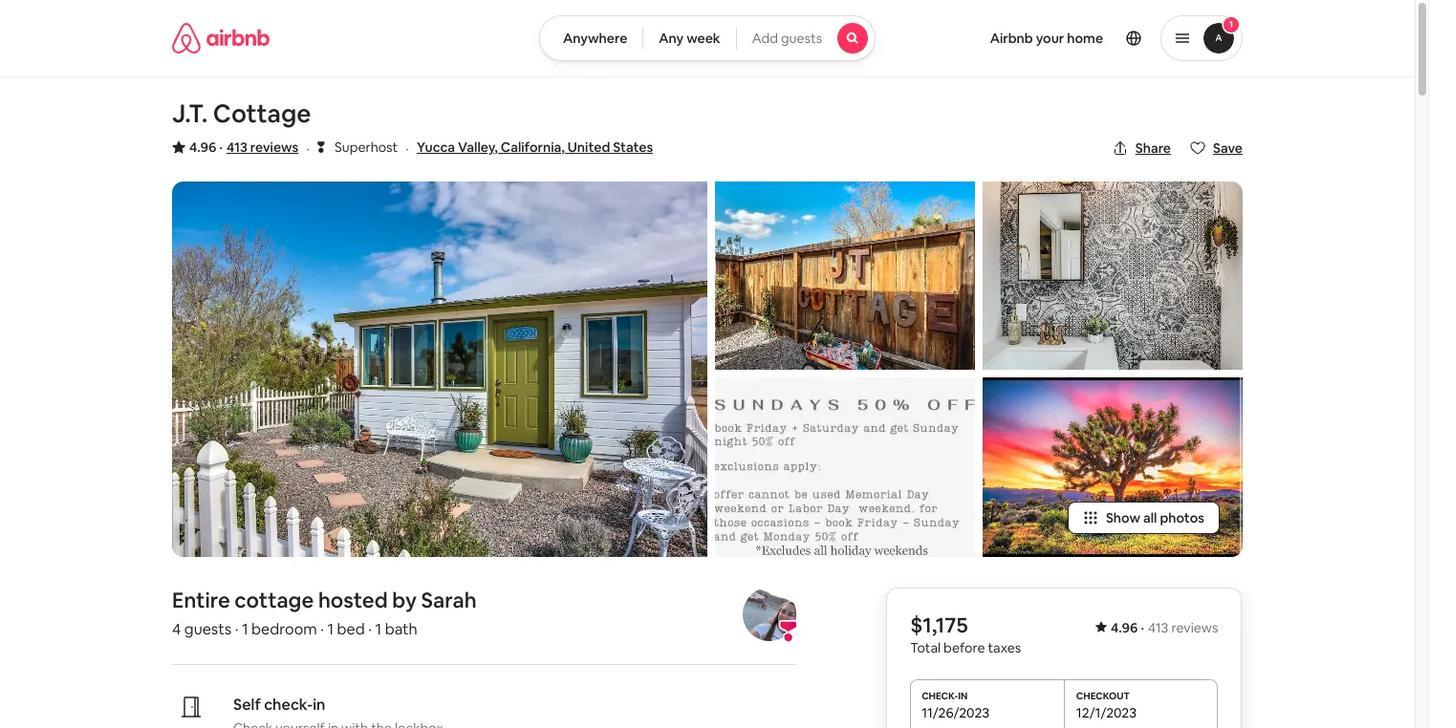 Task type: vqa. For each thing, say whether or not it's contained in the screenshot.
Airbnb your home
yes



Task type: locate. For each thing, give the bounding box(es) containing it.
0 horizontal spatial guests
[[184, 620, 231, 640]]

None search field
[[539, 15, 876, 61]]

j.t.
[[172, 98, 208, 130]]

0 horizontal spatial 4.96 · 413 reviews
[[189, 139, 299, 156]]

bed
[[337, 620, 365, 640]]

guests right add
[[781, 30, 822, 47]]

taxes
[[988, 640, 1021, 657]]

all
[[1143, 510, 1157, 527]]

add
[[752, 30, 778, 47]]

sarah is a superhost. learn more about sarah. image
[[743, 588, 797, 642], [743, 588, 797, 642]]

1 vertical spatial reviews
[[1171, 620, 1218, 637]]

1
[[1229, 18, 1233, 31], [242, 620, 248, 640], [327, 620, 334, 640], [375, 620, 382, 640]]

413
[[226, 139, 247, 156], [1148, 620, 1168, 637]]

joshua tree national park super bloom! image
[[983, 377, 1243, 558]]

guests down entire
[[184, 620, 231, 640]]

yucca valley, california, united states button
[[417, 136, 653, 159]]

$1,175
[[910, 612, 968, 639]]

j.t. cottage image 2 image
[[715, 182, 975, 370]]

hosted
[[318, 587, 388, 614]]

4.96 up 12/1/2023
[[1110, 620, 1138, 637]]

1 vertical spatial guests
[[184, 620, 231, 640]]

0 vertical spatial 413
[[226, 139, 247, 156]]

anywhere
[[563, 30, 627, 47]]

home
[[1067, 30, 1103, 47]]

1 horizontal spatial 4.96
[[1110, 620, 1138, 637]]

4.96 · 413 reviews
[[189, 139, 299, 156], [1110, 620, 1218, 637]]

self check-in
[[233, 695, 326, 715]]

california,
[[501, 139, 565, 156]]

1 horizontal spatial 413
[[1148, 620, 1168, 637]]

1 vertical spatial 4.96 · 413 reviews
[[1110, 620, 1218, 637]]

reviews
[[250, 139, 299, 156], [1171, 620, 1218, 637]]

show all photos button
[[1068, 502, 1220, 535]]

none search field containing anywhere
[[539, 15, 876, 61]]

0 vertical spatial 4.96
[[189, 139, 216, 156]]

cottage
[[235, 587, 314, 614]]

0 horizontal spatial reviews
[[250, 139, 299, 156]]

4.96 down j.t.
[[189, 139, 216, 156]]

in
[[313, 695, 326, 715]]

1 vertical spatial 413
[[1148, 620, 1168, 637]]

j.t. cottage
[[172, 98, 311, 130]]

0 vertical spatial guests
[[781, 30, 822, 47]]

$1,175 total before taxes
[[910, 612, 1021, 657]]

guests
[[781, 30, 822, 47], [184, 620, 231, 640]]

4.96
[[189, 139, 216, 156], [1110, 620, 1138, 637]]

states
[[613, 139, 653, 156]]

save button
[[1183, 132, 1250, 164]]

profile element
[[899, 0, 1243, 76]]

1 horizontal spatial 4.96 · 413 reviews
[[1110, 620, 1218, 637]]

·
[[219, 139, 223, 156], [306, 139, 310, 159], [406, 139, 409, 159], [235, 620, 238, 640], [320, 620, 324, 640], [368, 620, 372, 640], [1140, 620, 1144, 637]]

check-
[[264, 695, 313, 715]]

total
[[910, 640, 940, 657]]

add guests button
[[736, 15, 876, 61]]

anywhere button
[[539, 15, 644, 61]]

valley,
[[458, 139, 498, 156]]

photos
[[1160, 510, 1205, 527]]

1 inside 'dropdown button'
[[1229, 18, 1233, 31]]

11/26/2023
[[921, 705, 989, 722]]

413 reviews button
[[226, 138, 299, 157]]

1 horizontal spatial guests
[[781, 30, 822, 47]]

any
[[659, 30, 684, 47]]

gorgeous bathroom... image
[[983, 182, 1243, 370]]

1 vertical spatial 4.96
[[1110, 620, 1138, 637]]

airbnb your home
[[990, 30, 1103, 47]]

0 horizontal spatial 413
[[226, 139, 247, 156]]

entire cottage hosted by sarah 4 guests · 1 bedroom · 1 bed · 1 bath
[[172, 587, 477, 640]]



Task type: describe. For each thing, give the bounding box(es) containing it.
󰀃
[[317, 138, 325, 156]]

0 horizontal spatial 4.96
[[189, 139, 216, 156]]

ask about our special offer!! image
[[715, 377, 975, 558]]

1 button
[[1161, 15, 1243, 61]]

guests inside entire cottage hosted by sarah 4 guests · 1 bedroom · 1 bed · 1 bath
[[184, 620, 231, 640]]

by sarah
[[392, 587, 477, 614]]

welcome to jt cottage! image
[[172, 182, 707, 558]]

0 vertical spatial reviews
[[250, 139, 299, 156]]

· yucca valley, california, united states
[[406, 139, 653, 159]]

any week button
[[643, 15, 737, 61]]

bath
[[385, 620, 418, 640]]

share button
[[1105, 132, 1179, 164]]

before
[[943, 640, 985, 657]]

united
[[568, 139, 610, 156]]

any week
[[659, 30, 721, 47]]

your
[[1036, 30, 1064, 47]]

12/1/2023
[[1076, 705, 1136, 722]]

0 vertical spatial 4.96 · 413 reviews
[[189, 139, 299, 156]]

superhost
[[335, 139, 398, 156]]

guests inside button
[[781, 30, 822, 47]]

week
[[687, 30, 721, 47]]

save
[[1213, 140, 1243, 157]]

entire
[[172, 587, 230, 614]]

add guests
[[752, 30, 822, 47]]

1 horizontal spatial reviews
[[1171, 620, 1218, 637]]

cottage
[[213, 98, 311, 130]]

self
[[233, 695, 261, 715]]

show all photos
[[1106, 510, 1205, 527]]

airbnb your home link
[[979, 18, 1115, 58]]

airbnb
[[990, 30, 1033, 47]]

4
[[172, 620, 181, 640]]

share
[[1135, 140, 1171, 157]]

yucca
[[417, 139, 455, 156]]

show
[[1106, 510, 1140, 527]]

bedroom
[[251, 620, 317, 640]]



